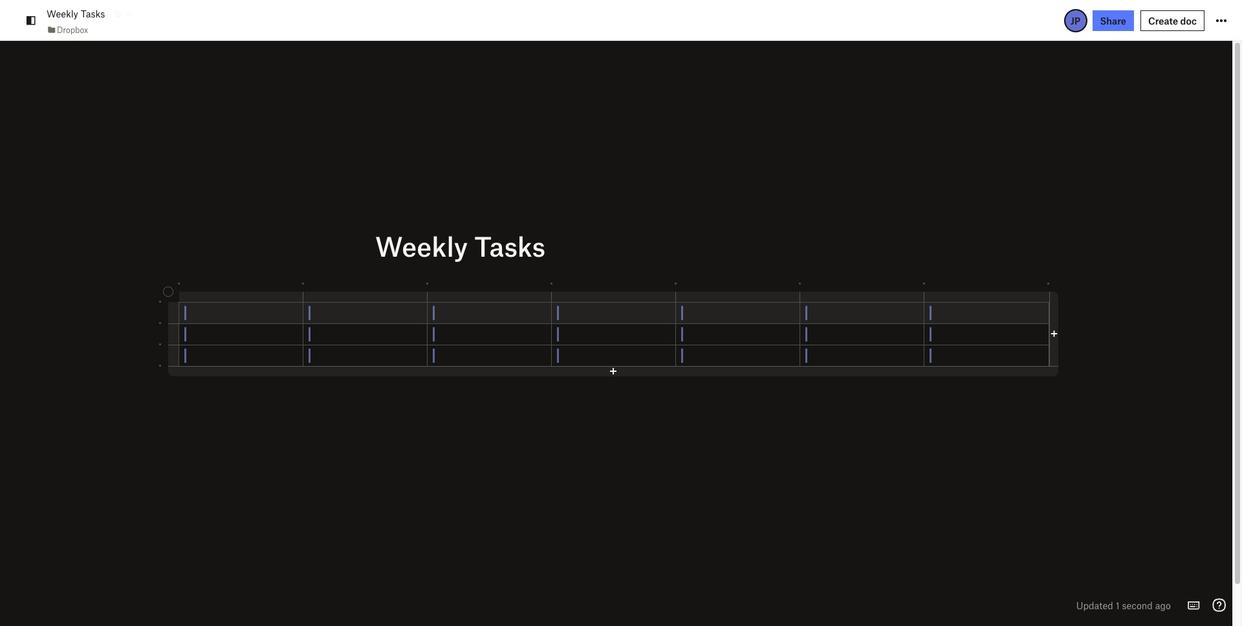 Task type: locate. For each thing, give the bounding box(es) containing it.
0 horizontal spatial weekly tasks
[[47, 8, 105, 20]]

0 vertical spatial add to table image
[[1050, 329, 1058, 338]]

1 vertical spatial weekly tasks
[[375, 229, 545, 262]]

0 horizontal spatial weekly
[[47, 8, 78, 20]]

dropbox link
[[47, 23, 88, 36]]

weekly tasks link
[[47, 7, 105, 21]]

0 vertical spatial tasks
[[81, 8, 105, 20]]

add to table image
[[1050, 329, 1058, 338], [608, 367, 618, 376]]

0 vertical spatial weekly tasks
[[47, 8, 105, 20]]

1 vertical spatial tasks
[[474, 229, 545, 262]]

create
[[1148, 15, 1178, 26]]

weekly
[[47, 8, 78, 20], [375, 229, 468, 262]]

updated 1 second ago
[[1076, 600, 1171, 611]]

1 horizontal spatial weekly tasks
[[375, 229, 545, 262]]

weekly tasks
[[47, 8, 105, 20], [375, 229, 545, 262]]

0 vertical spatial weekly
[[47, 8, 78, 20]]

ago
[[1155, 600, 1171, 611]]

weekly inside weekly tasks link
[[47, 8, 78, 20]]

1 vertical spatial add to table image
[[608, 367, 618, 376]]

jp button
[[1064, 9, 1087, 32]]

share
[[1100, 15, 1126, 26]]

1
[[1116, 600, 1120, 611]]

create doc
[[1148, 15, 1197, 26]]

overlay image
[[1050, 329, 1058, 338]]

1 horizontal spatial weekly
[[375, 229, 468, 262]]

tasks
[[81, 8, 105, 20], [474, 229, 545, 262]]



Task type: vqa. For each thing, say whether or not it's contained in the screenshot.
Jp
yes



Task type: describe. For each thing, give the bounding box(es) containing it.
create doc button
[[1141, 10, 1205, 31]]

updated
[[1076, 600, 1113, 611]]

dropbox
[[57, 24, 88, 35]]

0 horizontal spatial add to table image
[[608, 367, 618, 376]]

1 horizontal spatial add to table image
[[1050, 329, 1058, 338]]

1 vertical spatial weekly
[[375, 229, 468, 262]]

0 horizontal spatial tasks
[[81, 8, 105, 20]]

share button
[[1092, 10, 1134, 31]]

1 horizontal spatial tasks
[[474, 229, 545, 262]]

jp
[[1071, 15, 1081, 26]]

second
[[1122, 600, 1153, 611]]

doc
[[1180, 15, 1197, 26]]



